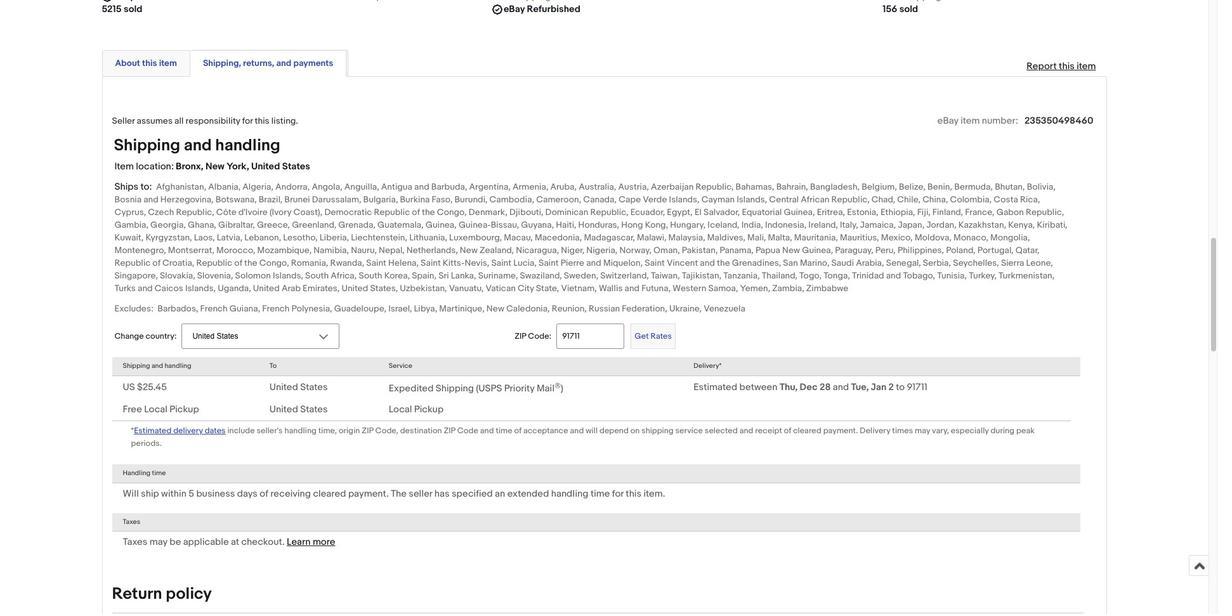 Task type: describe. For each thing, give the bounding box(es) containing it.
austria,
[[619, 182, 649, 192]]

seller's
[[257, 426, 283, 436]]

papua
[[756, 245, 781, 256]]

handling up 'york,'
[[215, 136, 280, 156]]

0 horizontal spatial the
[[244, 258, 257, 269]]

2 horizontal spatial republic
[[374, 207, 410, 218]]

ebay for ebay item number: 235350498460
[[938, 115, 959, 127]]

estimated between thu, dec 28 and tue, jan 2 to 91711
[[694, 382, 928, 394]]

martinique,
[[439, 304, 485, 314]]

5
[[189, 488, 194, 500]]

macedonia,
[[535, 233, 582, 243]]

malaysia,
[[669, 233, 706, 243]]

and down nigeria,
[[587, 258, 602, 269]]

during
[[991, 426, 1015, 436]]

shipping inside expedited shipping (usps priority mail ® )
[[436, 382, 474, 394]]

verde
[[643, 194, 667, 205]]

refurbished
[[527, 3, 581, 15]]

cameroon,
[[537, 194, 582, 205]]

handling up $25.45 at the bottom of the page
[[165, 362, 191, 370]]

this inside button
[[142, 58, 157, 69]]

bhutan,
[[995, 182, 1026, 192]]

fiji,
[[918, 207, 931, 218]]

bahamas,
[[736, 182, 775, 192]]

1 vertical spatial shipping and handling
[[123, 362, 191, 370]]

thu,
[[780, 382, 798, 394]]

mali,
[[748, 233, 766, 243]]

and right code
[[480, 426, 494, 436]]

grenada,
[[339, 220, 376, 231]]

1 vertical spatial time
[[152, 469, 166, 478]]

this left listing.
[[255, 116, 270, 126]]

and down singapore,
[[138, 283, 153, 294]]

anguilla,
[[345, 182, 379, 192]]

new up san
[[783, 245, 801, 256]]

hong
[[622, 220, 643, 231]]

ebay item number: 235350498460
[[938, 115, 1094, 127]]

mozambique,
[[257, 245, 312, 256]]

czech
[[148, 207, 174, 218]]

brunei
[[285, 194, 310, 205]]

states for us $25.45
[[300, 382, 328, 394]]

united down solomon
[[253, 283, 280, 294]]

business
[[196, 488, 235, 500]]

free
[[123, 404, 142, 416]]

angola,
[[312, 182, 343, 192]]

2 horizontal spatial zip
[[515, 331, 527, 341]]

san
[[784, 258, 798, 269]]

faso,
[[432, 194, 453, 205]]

and down to:
[[144, 194, 159, 205]]

futuna,
[[642, 283, 671, 294]]

haiti,
[[556, 220, 577, 231]]

2 french from the left
[[262, 304, 290, 314]]

trinidad
[[853, 271, 885, 281]]

ships
[[115, 181, 138, 193]]

thailand,
[[762, 271, 798, 281]]

côte
[[216, 207, 237, 218]]

israel,
[[389, 304, 412, 314]]

and up tajikistan,
[[700, 258, 715, 269]]

state,
[[536, 283, 559, 294]]

delivery
[[860, 426, 891, 436]]

learn
[[287, 536, 311, 548]]

)
[[561, 382, 564, 394]]

rwanda,
[[330, 258, 364, 269]]

4 saint from the left
[[539, 258, 559, 269]]

seller
[[112, 116, 135, 126]]

ghana,
[[188, 220, 216, 231]]

singapore,
[[115, 271, 158, 281]]

get rates
[[635, 332, 672, 342]]

united down africa,
[[342, 283, 368, 294]]

5215 sold
[[102, 3, 142, 15]]

2 local from the left
[[389, 404, 412, 416]]

leone,
[[1027, 258, 1054, 269]]

new up albania,
[[206, 161, 225, 173]]

guyana,
[[521, 220, 554, 231]]

slovakia,
[[160, 271, 195, 281]]

nepal,
[[379, 245, 405, 256]]

2 pickup from the left
[[414, 404, 444, 416]]

taxes may be applicable at checkout. learn more
[[123, 536, 335, 548]]

1 horizontal spatial the
[[422, 207, 435, 218]]

to
[[270, 362, 277, 370]]

nevis,
[[465, 258, 490, 269]]

marino,
[[800, 258, 830, 269]]

156 sold text field
[[883, 3, 919, 16]]

islands, up 'egypt,'
[[669, 194, 700, 205]]

0 horizontal spatial republic
[[115, 258, 151, 269]]

miquelon,
[[604, 258, 643, 269]]

gibraltar,
[[218, 220, 255, 231]]

togo,
[[800, 271, 822, 281]]

turkey,
[[969, 271, 997, 281]]

guatemala,
[[378, 220, 424, 231]]

vary,
[[933, 426, 950, 436]]

federation,
[[622, 304, 668, 314]]

republic, up kiribati,
[[1026, 207, 1065, 218]]

of right days
[[260, 488, 268, 500]]

caledonia,
[[507, 304, 550, 314]]

time inside the include seller's handling time, origin zip code, destination zip code and time of acceptance and will depend on shipping service selected and receipt of cleared payment. delivery times may vary, especially during peak periods.
[[496, 426, 513, 436]]

eBay Refurbished text field
[[504, 3, 581, 16]]

uzbekistan,
[[400, 283, 447, 294]]

sold for 5215 sold
[[124, 3, 142, 15]]

lesotho,
[[283, 233, 318, 243]]

georgia,
[[151, 220, 186, 231]]

0 vertical spatial for
[[242, 116, 253, 126]]

islands, down slovenia,
[[185, 283, 216, 294]]

1 vertical spatial for
[[612, 488, 624, 500]]

within
[[161, 488, 187, 500]]

brazil,
[[259, 194, 283, 205]]

bangladesh,
[[811, 182, 860, 192]]

montenegro,
[[115, 245, 166, 256]]

greenland,
[[292, 220, 337, 231]]

herzegovina,
[[161, 194, 214, 205]]

5215
[[102, 3, 122, 15]]

1 south from the left
[[305, 271, 329, 281]]

colombia,
[[951, 194, 992, 205]]

and up $25.45 at the bottom of the page
[[152, 362, 163, 370]]

monaco,
[[954, 233, 989, 243]]

taxes for taxes may be applicable at checkout. learn more
[[123, 536, 147, 548]]

united states for free local pickup
[[270, 404, 328, 416]]

taxes for taxes
[[123, 518, 140, 526]]

and left "receipt"
[[740, 426, 754, 436]]

suriname,
[[478, 271, 518, 281]]

0 horizontal spatial may
[[150, 536, 167, 548]]

of down burkina at the top left of the page
[[412, 207, 420, 218]]

australia,
[[579, 182, 617, 192]]

arab
[[282, 283, 301, 294]]

darussalam,
[[312, 194, 362, 205]]

2 vertical spatial time
[[591, 488, 610, 500]]

finland,
[[933, 207, 964, 218]]

cape
[[619, 194, 641, 205]]

ZIP Code: text field
[[557, 324, 625, 349]]

and down the switzerland,
[[625, 283, 640, 294]]

central
[[770, 194, 799, 205]]

islands, down bahamas,
[[737, 194, 768, 205]]

china,
[[923, 194, 949, 205]]

156 sold link
[[883, 0, 1066, 16]]

origin
[[339, 426, 360, 436]]

portugal,
[[978, 245, 1014, 256]]

0 vertical spatial shipping
[[114, 136, 180, 156]]

guadeloupe,
[[334, 304, 387, 314]]

get
[[635, 332, 649, 342]]

greece,
[[257, 220, 290, 231]]

nicaragua,
[[516, 245, 559, 256]]



Task type: locate. For each thing, give the bounding box(es) containing it.
policy
[[166, 585, 212, 604]]

saint up suriname,
[[492, 258, 512, 269]]

serbia,
[[923, 258, 952, 269]]

republic, up ghana,
[[176, 207, 214, 218]]

shipping and handling up $25.45 at the bottom of the page
[[123, 362, 191, 370]]

new down vatican
[[487, 304, 505, 314]]

tab list
[[102, 48, 1107, 77]]

d'ivoire
[[239, 207, 268, 218]]

sold right 156
[[900, 3, 919, 15]]

ebay left number:
[[938, 115, 959, 127]]

payment. inside the include seller's handling time, origin zip code, destination zip code and time of acceptance and will depend on shipping service selected and receipt of cleared payment. delivery times may vary, especially during peak periods.
[[824, 426, 859, 436]]

united up algeria, in the left top of the page
[[251, 161, 280, 173]]

2 sold from the left
[[900, 3, 919, 15]]

returns,
[[243, 58, 274, 69]]

1 sold from the left
[[124, 3, 142, 15]]

states,
[[370, 283, 398, 294]]

shipping
[[642, 426, 674, 436]]

guinea, up indonesia,
[[784, 207, 815, 218]]

1 vertical spatial states
[[300, 382, 328, 394]]

congo, down faso,
[[437, 207, 467, 218]]

local pickup
[[389, 404, 444, 416]]

2 horizontal spatial time
[[591, 488, 610, 500]]

1 horizontal spatial for
[[612, 488, 624, 500]]

1 horizontal spatial ebay
[[938, 115, 959, 127]]

to:
[[141, 181, 152, 193]]

0 horizontal spatial time
[[152, 469, 166, 478]]

new down luxembourg,
[[460, 245, 478, 256]]

french down "arab"
[[262, 304, 290, 314]]

united states down to
[[270, 382, 328, 394]]

polynesia,
[[292, 304, 332, 314]]

the down burkina at the top left of the page
[[422, 207, 435, 218]]

0 vertical spatial ebay
[[504, 3, 525, 15]]

1 vertical spatial guinea,
[[426, 220, 457, 231]]

netherlands,
[[407, 245, 458, 256]]

republic up slovenia,
[[196, 258, 232, 269]]

ecuador,
[[631, 207, 665, 218]]

item right the about
[[159, 58, 177, 69]]

time right handling
[[152, 469, 166, 478]]

for right the 'responsibility' at the top of page
[[242, 116, 253, 126]]

1 vertical spatial ebay
[[938, 115, 959, 127]]

0 vertical spatial united states
[[270, 382, 328, 394]]

0 horizontal spatial estimated
[[134, 426, 172, 436]]

shipping left (usps
[[436, 382, 474, 394]]

0 vertical spatial estimated
[[694, 382, 738, 394]]

1 united states from the top
[[270, 382, 328, 394]]

turkmenistan,
[[999, 271, 1055, 281]]

norway,
[[620, 245, 652, 256]]

of right "receipt"
[[784, 426, 792, 436]]

0 horizontal spatial item
[[159, 58, 177, 69]]

0 horizontal spatial congo,
[[259, 258, 289, 269]]

1 horizontal spatial congo,
[[437, 207, 467, 218]]

will
[[586, 426, 598, 436]]

2 horizontal spatial the
[[717, 258, 730, 269]]

united states for us $25.45
[[270, 382, 328, 394]]

seychelles,
[[954, 258, 1000, 269]]

1 horizontal spatial sold
[[900, 3, 919, 15]]

dates
[[205, 426, 226, 436]]

albania,
[[208, 182, 241, 192]]

and up bronx,
[[184, 136, 212, 156]]

lebanon,
[[245, 233, 281, 243]]

handling left time,
[[285, 426, 317, 436]]

saudi
[[832, 258, 855, 269]]

may left the be
[[150, 536, 167, 548]]

(usps
[[476, 382, 502, 394]]

this right the about
[[142, 58, 157, 69]]

sold right 5215
[[124, 3, 142, 15]]

and right 28
[[833, 382, 849, 394]]

guinea, down mauritania,
[[803, 245, 834, 256]]

1 horizontal spatial republic
[[196, 258, 232, 269]]

south up the emirates,
[[305, 271, 329, 281]]

1 horizontal spatial may
[[915, 426, 931, 436]]

lithuania,
[[410, 233, 448, 243]]

1 vertical spatial estimated
[[134, 426, 172, 436]]

1 horizontal spatial time
[[496, 426, 513, 436]]

bronx,
[[176, 161, 204, 173]]

ebay refurbished link
[[493, 0, 675, 16]]

times
[[893, 426, 914, 436]]

pickup up estimated delivery dates link
[[170, 404, 199, 416]]

shipping and handling up bronx,
[[114, 136, 280, 156]]

morocco,
[[217, 245, 255, 256]]

may inside the include seller's handling time, origin zip code, destination zip code and time of acceptance and will depend on shipping service selected and receipt of cleared payment. delivery times may vary, especially during peak periods.
[[915, 426, 931, 436]]

zimbabwe
[[807, 283, 849, 294]]

ukraine,
[[670, 304, 702, 314]]

5215 sold link
[[102, 0, 285, 16]]

None text field
[[113, 0, 190, 3], [297, 0, 455, 3], [113, 0, 190, 3], [297, 0, 455, 3]]

the up solomon
[[244, 258, 257, 269]]

us $25.45
[[123, 382, 167, 394]]

estimated down delivery*
[[694, 382, 738, 394]]

republic, up cayman on the top of page
[[696, 182, 734, 192]]

sold inside text box
[[124, 3, 142, 15]]

about this item
[[115, 58, 177, 69]]

1 horizontal spatial estimated
[[694, 382, 738, 394]]

0 vertical spatial payment.
[[824, 426, 859, 436]]

luxembourg,
[[450, 233, 502, 243]]

saint up swaziland,
[[539, 258, 559, 269]]

may left vary,
[[915, 426, 931, 436]]

hungary,
[[670, 220, 706, 231]]

0 vertical spatial guinea,
[[784, 207, 815, 218]]

cleared right "receipt"
[[794, 426, 822, 436]]

guinea, up lithuania,
[[426, 220, 457, 231]]

the down panama, on the top right of the page
[[717, 258, 730, 269]]

for left item.
[[612, 488, 624, 500]]

handling right extended
[[551, 488, 589, 500]]

0 vertical spatial taxes
[[123, 518, 140, 526]]

local down expedited at the bottom of page
[[389, 404, 412, 416]]

1 horizontal spatial french
[[262, 304, 290, 314]]

2 taxes from the top
[[123, 536, 147, 548]]

report this item
[[1027, 60, 1097, 72]]

time left item.
[[591, 488, 610, 500]]

0 horizontal spatial for
[[242, 116, 253, 126]]

include
[[228, 426, 255, 436]]

ships to:
[[115, 181, 152, 193]]

1 horizontal spatial zip
[[444, 426, 456, 436]]

niger,
[[561, 245, 585, 256]]

cleared inside the include seller's handling time, origin zip code, destination zip code and time of acceptance and will depend on shipping service selected and receipt of cleared payment. delivery times may vary, especially during peak periods.
[[794, 426, 822, 436]]

5 saint from the left
[[645, 258, 665, 269]]

states for free local pickup
[[300, 404, 328, 416]]

1 horizontal spatial item
[[961, 115, 980, 127]]

2 south from the left
[[359, 271, 382, 281]]

0 vertical spatial states
[[282, 161, 310, 173]]

caicos
[[155, 283, 183, 294]]

sold inside text box
[[900, 3, 919, 15]]

handling
[[215, 136, 280, 156], [165, 362, 191, 370], [285, 426, 317, 436], [551, 488, 589, 500]]

belgium,
[[862, 182, 898, 192]]

tab list containing about this item
[[102, 48, 1107, 77]]

spain,
[[412, 271, 437, 281]]

1 french from the left
[[200, 304, 228, 314]]

0 horizontal spatial south
[[305, 271, 329, 281]]

republic, down canada,
[[591, 207, 629, 218]]

croatia,
[[162, 258, 194, 269]]

of down "morocco,"
[[234, 258, 242, 269]]

senegal,
[[887, 258, 922, 269]]

cayman
[[702, 194, 735, 205]]

2 united states from the top
[[270, 404, 328, 416]]

shipping, returns, and payments
[[203, 58, 334, 69]]

ebay inside text field
[[504, 3, 525, 15]]

shipping up location:
[[114, 136, 180, 156]]

1 vertical spatial may
[[150, 536, 167, 548]]

saint down nauru,
[[366, 258, 387, 269]]

shipping,
[[203, 58, 241, 69]]

get rates button
[[631, 324, 676, 349]]

2 vertical spatial states
[[300, 404, 328, 416]]

1 saint from the left
[[366, 258, 387, 269]]

responsibility
[[186, 116, 240, 126]]

cleared right 'receiving'
[[313, 488, 346, 500]]

bahrain,
[[777, 182, 809, 192]]

handling
[[123, 469, 151, 478]]

5215 sold text field
[[102, 3, 142, 16]]

iceland,
[[708, 220, 740, 231]]

time right code
[[496, 426, 513, 436]]

item for about this item
[[159, 58, 177, 69]]

and inside button
[[276, 58, 292, 69]]

0 horizontal spatial cleared
[[313, 488, 346, 500]]

1 horizontal spatial local
[[389, 404, 412, 416]]

saint up taiwan,
[[645, 258, 665, 269]]

0 horizontal spatial french
[[200, 304, 228, 314]]

specified
[[452, 488, 493, 500]]

united down to
[[270, 382, 298, 394]]

0 horizontal spatial pickup
[[170, 404, 199, 416]]

south up "states,"
[[359, 271, 382, 281]]

zip left the code:
[[515, 331, 527, 341]]

item for report this item
[[1077, 60, 1097, 72]]

expedited
[[389, 382, 434, 394]]

tobago,
[[904, 271, 936, 281]]

handling inside the include seller's handling time, origin zip code, destination zip code and time of acceptance and will depend on shipping service selected and receipt of cleared payment. delivery times may vary, especially during peak periods.
[[285, 426, 317, 436]]

guiana,
[[230, 304, 260, 314]]

1 taxes from the top
[[123, 518, 140, 526]]

0 vertical spatial shipping and handling
[[114, 136, 280, 156]]

republic up singapore,
[[115, 258, 151, 269]]

item right report
[[1077, 60, 1097, 72]]

1 vertical spatial cleared
[[313, 488, 346, 500]]

and up burkina at the top left of the page
[[415, 182, 430, 192]]

2 saint from the left
[[421, 258, 441, 269]]

pickup up destination
[[414, 404, 444, 416]]

of left acceptance
[[514, 426, 522, 436]]

algeria,
[[243, 182, 274, 192]]

local down $25.45 at the bottom of the page
[[144, 404, 168, 416]]

receipt
[[756, 426, 783, 436]]

ebay left refurbished
[[504, 3, 525, 15]]

1 vertical spatial shipping
[[123, 362, 150, 370]]

united up seller's on the left bottom of the page
[[270, 404, 298, 416]]

1 horizontal spatial pickup
[[414, 404, 444, 416]]

cambodia,
[[490, 194, 535, 205]]

and left 'will'
[[570, 426, 584, 436]]

more
[[313, 536, 335, 548]]

2 horizontal spatial item
[[1077, 60, 1097, 72]]

item inside button
[[159, 58, 177, 69]]

tanzania,
[[724, 271, 760, 281]]

grenadines,
[[732, 258, 782, 269]]

honduras,
[[579, 220, 620, 231]]

afghanistan,
[[156, 182, 206, 192]]

this right report
[[1060, 60, 1075, 72]]

of down montenegro,
[[153, 258, 161, 269]]

namibia,
[[314, 245, 349, 256]]

united states up seller's on the left bottom of the page
[[270, 404, 328, 416]]

1 horizontal spatial cleared
[[794, 426, 822, 436]]

payment. left delivery
[[824, 426, 859, 436]]

taiwan,
[[651, 271, 680, 281]]

shipping and handling
[[114, 136, 280, 156], [123, 362, 191, 370]]

3 saint from the left
[[492, 258, 512, 269]]

1 horizontal spatial south
[[359, 271, 382, 281]]

russian
[[589, 304, 620, 314]]

bermuda,
[[955, 182, 993, 192]]

taxes down will
[[123, 518, 140, 526]]

reunion,
[[552, 304, 587, 314]]

0 vertical spatial may
[[915, 426, 931, 436]]

1 pickup from the left
[[170, 404, 199, 416]]

bulgaria,
[[363, 194, 398, 205]]

nigeria,
[[587, 245, 618, 256]]

mongolia,
[[991, 233, 1031, 243]]

0 horizontal spatial zip
[[362, 426, 374, 436]]

1 local from the left
[[144, 404, 168, 416]]

jan
[[871, 382, 887, 394]]

saint down netherlands,
[[421, 258, 441, 269]]

None text field
[[493, 0, 551, 3], [883, 0, 942, 3], [493, 0, 551, 3], [883, 0, 942, 3]]

denmark,
[[469, 207, 508, 218]]

kuwait,
[[115, 233, 144, 243]]

french down uganda,
[[200, 304, 228, 314]]

selected
[[705, 426, 738, 436]]

new
[[206, 161, 225, 173], [460, 245, 478, 256], [783, 245, 801, 256], [487, 304, 505, 314]]

and right returns,
[[276, 58, 292, 69]]

0 vertical spatial congo,
[[437, 207, 467, 218]]

item left number:
[[961, 115, 980, 127]]

qatar,
[[1016, 245, 1040, 256]]

jordan,
[[927, 220, 957, 231]]

2 vertical spatial guinea,
[[803, 245, 834, 256]]

and down senegal,
[[887, 271, 902, 281]]

estimated
[[694, 382, 738, 394], [134, 426, 172, 436]]

shipping up us
[[123, 362, 150, 370]]

1 vertical spatial payment.
[[348, 488, 389, 500]]

the
[[422, 207, 435, 218], [244, 258, 257, 269], [717, 258, 730, 269]]

days
[[237, 488, 258, 500]]

payment. left the
[[348, 488, 389, 500]]

sold for 156 sold
[[900, 3, 919, 15]]

0 horizontal spatial ebay
[[504, 3, 525, 15]]

shipping, returns, and payments button
[[203, 57, 334, 69]]

1 horizontal spatial payment.
[[824, 426, 859, 436]]

congo, down mozambique,
[[259, 258, 289, 269]]

this left item.
[[626, 488, 642, 500]]

taxes left the be
[[123, 536, 147, 548]]

zip left code
[[444, 426, 456, 436]]

0 vertical spatial time
[[496, 426, 513, 436]]

1 vertical spatial taxes
[[123, 536, 147, 548]]

republic, up estonia, at the right top of the page
[[832, 194, 870, 205]]

1 vertical spatial united states
[[270, 404, 328, 416]]

acceptance
[[524, 426, 569, 436]]

1 vertical spatial congo,
[[259, 258, 289, 269]]

at
[[231, 536, 239, 548]]

islands, up "arab"
[[273, 271, 303, 281]]

0 horizontal spatial sold
[[124, 3, 142, 15]]

0 horizontal spatial local
[[144, 404, 168, 416]]

2 vertical spatial shipping
[[436, 382, 474, 394]]

zip right the origin
[[362, 426, 374, 436]]

0 vertical spatial cleared
[[794, 426, 822, 436]]

estimated up the periods.
[[134, 426, 172, 436]]

ebay for ebay refurbished
[[504, 3, 525, 15]]

0 horizontal spatial payment.
[[348, 488, 389, 500]]



Task type: vqa. For each thing, say whether or not it's contained in the screenshot.
Dec
yes



